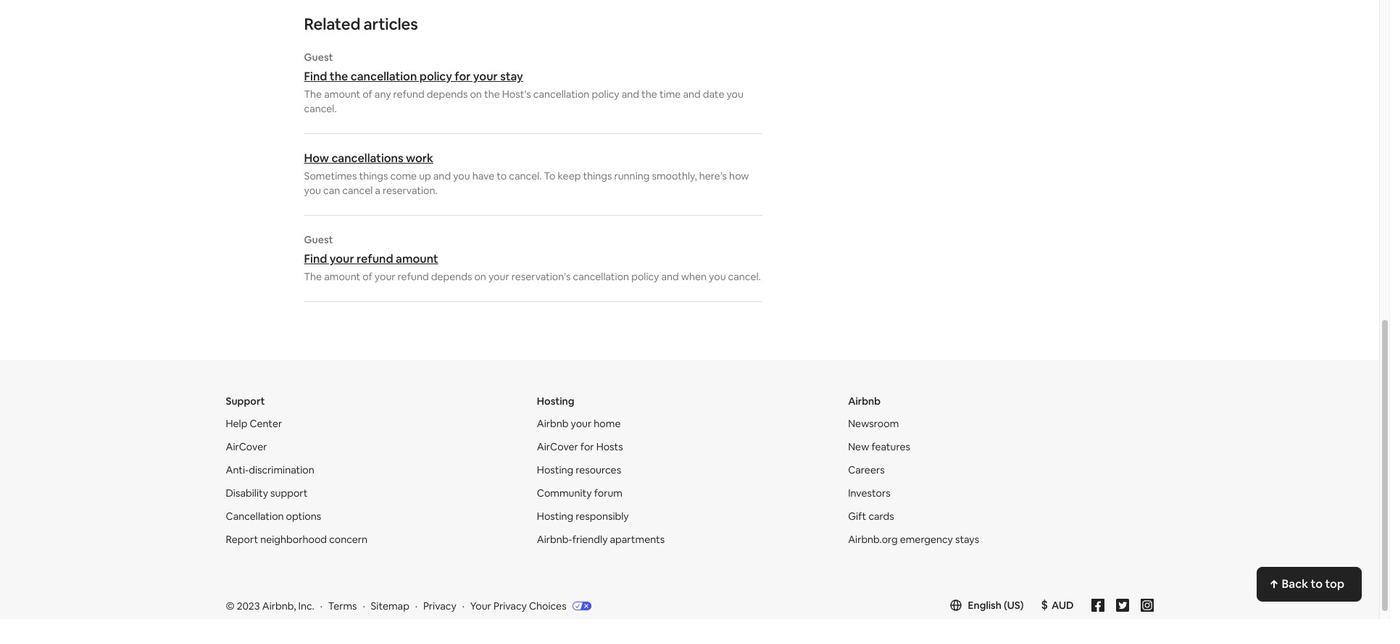 Task type: locate. For each thing, give the bounding box(es) containing it.
cancellation options
[[226, 510, 321, 523]]

1 horizontal spatial aircover
[[537, 441, 578, 454]]

1 vertical spatial to
[[1311, 577, 1323, 592]]

cancellation
[[226, 510, 284, 523]]

0 horizontal spatial aircover
[[226, 441, 267, 454]]

newsroom link
[[848, 417, 899, 430]]

policy
[[419, 69, 452, 84], [592, 88, 619, 101], [631, 270, 659, 283]]

0 vertical spatial the
[[304, 88, 322, 101]]

1 vertical spatial depends
[[431, 270, 472, 283]]

privacy link
[[423, 600, 456, 613]]

cancellation right reservation's
[[573, 270, 629, 283]]

0 horizontal spatial privacy
[[423, 600, 456, 613]]

to right "have"
[[497, 170, 507, 183]]

guest find the cancellation policy for your stay the amount of any refund depends on the host's cancellation policy and the time and date you cancel.
[[304, 51, 744, 115]]

new features link
[[848, 441, 910, 454]]

find inside guest find your refund amount the amount of your refund depends on your reservation's cancellation policy and when you cancel.
[[304, 251, 327, 267]]

privacy left your
[[423, 600, 456, 613]]

aircover link
[[226, 441, 267, 454]]

cancellation down find the cancellation policy for your stay link
[[533, 88, 589, 101]]

guest down can
[[304, 233, 333, 246]]

guest for the
[[304, 51, 333, 64]]

0 vertical spatial refund
[[393, 88, 424, 101]]

1 vertical spatial policy
[[592, 88, 619, 101]]

amount inside guest find the cancellation policy for your stay the amount of any refund depends on the host's cancellation policy and the time and date you cancel.
[[324, 88, 360, 101]]

guest
[[304, 51, 333, 64], [304, 233, 333, 246]]

2 vertical spatial policy
[[631, 270, 659, 283]]

hosting resources
[[537, 464, 621, 477]]

newsroom
[[848, 417, 899, 430]]

2 horizontal spatial cancel.
[[728, 270, 761, 283]]

1 aircover from the left
[[226, 441, 267, 454]]

new features
[[848, 441, 910, 454]]

airbnb,
[[262, 600, 296, 613]]

2 the from the top
[[304, 270, 322, 283]]

1 horizontal spatial privacy
[[493, 600, 527, 613]]

privacy right your
[[493, 600, 527, 613]]

refund
[[393, 88, 424, 101], [357, 251, 393, 267], [398, 270, 429, 283]]

1 vertical spatial the
[[304, 270, 322, 283]]

1 of from the top
[[363, 88, 372, 101]]

find for find your refund amount
[[304, 251, 327, 267]]

amount
[[324, 88, 360, 101], [396, 251, 438, 267], [324, 270, 360, 283]]

0 vertical spatial hosting
[[537, 395, 574, 408]]

the down related
[[330, 69, 348, 84]]

guest down related
[[304, 51, 333, 64]]

guest inside guest find your refund amount the amount of your refund depends on your reservation's cancellation policy and when you cancel.
[[304, 233, 333, 246]]

airbnb for airbnb your home
[[537, 417, 569, 430]]

a
[[375, 184, 380, 197]]

community forum link
[[537, 487, 623, 500]]

careers link
[[848, 464, 885, 477]]

find the cancellation policy for your stay element
[[304, 51, 762, 116]]

1 vertical spatial find
[[304, 251, 327, 267]]

the inside guest find the cancellation policy for your stay the amount of any refund depends on the host's cancellation policy and the time and date you cancel.
[[304, 88, 322, 101]]

to
[[497, 170, 507, 183], [1311, 577, 1323, 592]]

your
[[470, 600, 491, 613]]

2 of from the top
[[363, 270, 372, 283]]

find inside guest find the cancellation policy for your stay the amount of any refund depends on the host's cancellation policy and the time and date you cancel.
[[304, 69, 327, 84]]

1 horizontal spatial things
[[583, 170, 612, 183]]

you left can
[[304, 184, 321, 197]]

can
[[323, 184, 340, 197]]

and right time
[[683, 88, 701, 101]]

time
[[659, 88, 681, 101]]

investors link
[[848, 487, 890, 500]]

0 horizontal spatial airbnb
[[537, 417, 569, 430]]

2 vertical spatial cancel.
[[728, 270, 761, 283]]

any
[[375, 88, 391, 101]]

find the cancellation policy for your stay link
[[304, 69, 762, 84]]

the left the host's
[[484, 88, 500, 101]]

help
[[226, 417, 247, 430]]

you
[[727, 88, 744, 101], [453, 170, 470, 183], [304, 184, 321, 197], [709, 270, 726, 283]]

cancel
[[342, 184, 373, 197]]

for inside guest find the cancellation policy for your stay the amount of any refund depends on the host's cancellation policy and the time and date you cancel.
[[455, 69, 471, 84]]

cancel. down how cancellations work "link"
[[509, 170, 542, 183]]

hosting
[[537, 395, 574, 408], [537, 464, 573, 477], [537, 510, 573, 523]]

your inside guest find the cancellation policy for your stay the amount of any refund depends on the host's cancellation policy and the time and date you cancel.
[[473, 69, 498, 84]]

and right "up"
[[433, 170, 451, 183]]

0 vertical spatial depends
[[427, 88, 468, 101]]

aircover down airbnb your home
[[537, 441, 578, 454]]

things right keep at the top of page
[[583, 170, 612, 183]]

1 vertical spatial on
[[474, 270, 486, 283]]

on down find your refund amount link
[[474, 270, 486, 283]]

$ aud
[[1041, 598, 1074, 613]]

forum
[[594, 487, 623, 500]]

find down related
[[304, 69, 327, 84]]

your
[[473, 69, 498, 84], [330, 251, 354, 267], [375, 270, 395, 283], [488, 270, 509, 283], [571, 417, 592, 430]]

related
[[304, 14, 360, 34]]

airbnb your home link
[[537, 417, 621, 430]]

1 vertical spatial hosting
[[537, 464, 573, 477]]

for left hosts
[[580, 441, 594, 454]]

for left stay
[[455, 69, 471, 84]]

navigate to instagram image
[[1140, 599, 1153, 612]]

hosting responsibly
[[537, 510, 629, 523]]

aircover down help center link
[[226, 441, 267, 454]]

disability
[[226, 487, 268, 500]]

to inside the how cancellations work sometimes things come up and you have to cancel. to keep things running smoothly, here's how you can cancel a reservation.
[[497, 170, 507, 183]]

2 find from the top
[[304, 251, 327, 267]]

2 aircover from the left
[[537, 441, 578, 454]]

0 horizontal spatial things
[[359, 170, 388, 183]]

1 the from the top
[[304, 88, 322, 101]]

report neighborhood concern link
[[226, 533, 368, 547]]

and left when
[[661, 270, 679, 283]]

airbnb up 'aircover for hosts' link
[[537, 417, 569, 430]]

1 vertical spatial cancel.
[[509, 170, 542, 183]]

1 horizontal spatial to
[[1311, 577, 1323, 592]]

on inside guest find the cancellation policy for your stay the amount of any refund depends on the host's cancellation policy and the time and date you cancel.
[[470, 88, 482, 101]]

1 vertical spatial amount
[[396, 251, 438, 267]]

hosting up airbnb your home link on the left of page
[[537, 395, 574, 408]]

cancellation
[[351, 69, 417, 84], [533, 88, 589, 101], [573, 270, 629, 283]]

find your refund amount link
[[304, 251, 762, 267]]

report neighborhood concern
[[226, 533, 368, 547]]

the left time
[[641, 88, 657, 101]]

things
[[359, 170, 388, 183], [583, 170, 612, 183]]

the
[[304, 88, 322, 101], [304, 270, 322, 283]]

aircover
[[226, 441, 267, 454], [537, 441, 578, 454]]

1 vertical spatial airbnb
[[537, 417, 569, 430]]

© 2023 airbnb, inc.
[[226, 600, 314, 613]]

terms
[[328, 600, 357, 613]]

1 hosting from the top
[[537, 395, 574, 408]]

2 hosting from the top
[[537, 464, 573, 477]]

options
[[286, 510, 321, 523]]

1 guest from the top
[[304, 51, 333, 64]]

aircover for aircover link at the left bottom of page
[[226, 441, 267, 454]]

cancel. inside guest find your refund amount the amount of your refund depends on your reservation's cancellation policy and when you cancel.
[[728, 270, 761, 283]]

2 guest from the top
[[304, 233, 333, 246]]

airbnb up newsroom link
[[848, 395, 881, 408]]

privacy
[[423, 600, 456, 613], [493, 600, 527, 613]]

here's
[[699, 170, 727, 183]]

cancel. right when
[[728, 270, 761, 283]]

friendly
[[572, 533, 608, 547]]

on inside guest find your refund amount the amount of your refund depends on your reservation's cancellation policy and when you cancel.
[[474, 270, 486, 283]]

on left the host's
[[470, 88, 482, 101]]

aircover for aircover for hosts
[[537, 441, 578, 454]]

guest for your
[[304, 233, 333, 246]]

date
[[703, 88, 724, 101]]

0 vertical spatial airbnb
[[848, 395, 881, 408]]

0 vertical spatial find
[[304, 69, 327, 84]]

you inside guest find the cancellation policy for your stay the amount of any refund depends on the host's cancellation policy and the time and date you cancel.
[[727, 88, 744, 101]]

investors
[[848, 487, 890, 500]]

0 vertical spatial to
[[497, 170, 507, 183]]

0 horizontal spatial to
[[497, 170, 507, 183]]

sitemap
[[371, 600, 409, 613]]

of
[[363, 88, 372, 101], [363, 270, 372, 283]]

cancellation inside guest find your refund amount the amount of your refund depends on your reservation's cancellation policy and when you cancel.
[[573, 270, 629, 283]]

0 vertical spatial cancel.
[[304, 102, 337, 115]]

to left top
[[1311, 577, 1323, 592]]

how
[[729, 170, 749, 183]]

0 horizontal spatial for
[[455, 69, 471, 84]]

1 horizontal spatial cancel.
[[509, 170, 542, 183]]

on
[[470, 88, 482, 101], [474, 270, 486, 283]]

2 vertical spatial hosting
[[537, 510, 573, 523]]

articles
[[363, 14, 418, 34]]

3 hosting from the top
[[537, 510, 573, 523]]

1 vertical spatial of
[[363, 270, 372, 283]]

1 horizontal spatial policy
[[592, 88, 619, 101]]

how
[[304, 151, 329, 166]]

cancellation up any
[[351, 69, 417, 84]]

smoothly,
[[652, 170, 697, 183]]

0 vertical spatial policy
[[419, 69, 452, 84]]

1 find from the top
[[304, 69, 327, 84]]

1 vertical spatial guest
[[304, 233, 333, 246]]

2 vertical spatial cancellation
[[573, 270, 629, 283]]

hosting up the airbnb-
[[537, 510, 573, 523]]

to
[[544, 170, 555, 183]]

airbnb
[[848, 395, 881, 408], [537, 417, 569, 430]]

0 vertical spatial amount
[[324, 88, 360, 101]]

you right when
[[709, 270, 726, 283]]

depends
[[427, 88, 468, 101], [431, 270, 472, 283]]

hosting up community in the bottom of the page
[[537, 464, 573, 477]]

0 vertical spatial of
[[363, 88, 372, 101]]

things up a
[[359, 170, 388, 183]]

reservation's
[[511, 270, 571, 283]]

guest inside guest find the cancellation policy for your stay the amount of any refund depends on the host's cancellation policy and the time and date you cancel.
[[304, 51, 333, 64]]

0 horizontal spatial cancel.
[[304, 102, 337, 115]]

for
[[455, 69, 471, 84], [580, 441, 594, 454]]

back to top button
[[1257, 567, 1362, 602]]

you left "have"
[[453, 170, 470, 183]]

0 vertical spatial guest
[[304, 51, 333, 64]]

cancel. up how
[[304, 102, 337, 115]]

english (us)
[[968, 599, 1024, 612]]

emergency
[[900, 533, 953, 547]]

gift cards link
[[848, 510, 894, 523]]

2 privacy from the left
[[493, 600, 527, 613]]

0 vertical spatial for
[[455, 69, 471, 84]]

2 horizontal spatial policy
[[631, 270, 659, 283]]

1 vertical spatial for
[[580, 441, 594, 454]]

you right date
[[727, 88, 744, 101]]

neighborhood
[[260, 533, 327, 547]]

1 horizontal spatial airbnb
[[848, 395, 881, 408]]

navigate to facebook image
[[1091, 599, 1104, 612]]

find down can
[[304, 251, 327, 267]]

2 vertical spatial refund
[[398, 270, 429, 283]]

0 vertical spatial on
[[470, 88, 482, 101]]

find
[[304, 69, 327, 84], [304, 251, 327, 267]]



Task type: vqa. For each thing, say whether or not it's contained in the screenshot.


Task type: describe. For each thing, give the bounding box(es) containing it.
aircover for hosts link
[[537, 441, 623, 454]]

cancellation options link
[[226, 510, 321, 523]]

anti-discrimination link
[[226, 464, 314, 477]]

airbnb-
[[537, 533, 572, 547]]

center
[[250, 417, 282, 430]]

hosting for hosting responsibly
[[537, 510, 573, 523]]

how cancellations work sometimes things come up and you have to cancel. to keep things running smoothly, here's how you can cancel a reservation.
[[304, 151, 749, 197]]

sometimes
[[304, 170, 357, 183]]

find your refund amount element
[[304, 233, 762, 284]]

report
[[226, 533, 258, 547]]

and inside guest find your refund amount the amount of your refund depends on your reservation's cancellation policy and when you cancel.
[[661, 270, 679, 283]]

have
[[472, 170, 494, 183]]

airbnb.org
[[848, 533, 898, 547]]

and inside the how cancellations work sometimes things come up and you have to cancel. to keep things running smoothly, here's how you can cancel a reservation.
[[433, 170, 451, 183]]

home
[[594, 417, 621, 430]]

hosts
[[596, 441, 623, 454]]

hosting for hosting resources
[[537, 464, 573, 477]]

you inside guest find your refund amount the amount of your refund depends on your reservation's cancellation policy and when you cancel.
[[709, 270, 726, 283]]

0 horizontal spatial the
[[330, 69, 348, 84]]

back to top
[[1282, 577, 1344, 592]]

anti-
[[226, 464, 249, 477]]

how cancellations work link
[[304, 151, 762, 166]]

host's
[[502, 88, 531, 101]]

refund inside guest find the cancellation policy for your stay the amount of any refund depends on the host's cancellation policy and the time and date you cancel.
[[393, 88, 424, 101]]

top
[[1325, 577, 1344, 592]]

cancel. inside the how cancellations work sometimes things come up and you have to cancel. to keep things running smoothly, here's how you can cancel a reservation.
[[509, 170, 542, 183]]

stays
[[955, 533, 979, 547]]

community forum
[[537, 487, 623, 500]]

0 horizontal spatial policy
[[419, 69, 452, 84]]

find for find the cancellation policy for your stay
[[304, 69, 327, 84]]

navigate to twitter image
[[1116, 599, 1129, 612]]

of inside guest find the cancellation policy for your stay the amount of any refund depends on the host's cancellation policy and the time and date you cancel.
[[363, 88, 372, 101]]

terms link
[[328, 600, 357, 613]]

help center
[[226, 417, 282, 430]]

related articles
[[304, 14, 418, 34]]

©
[[226, 600, 235, 613]]

choices
[[529, 600, 566, 613]]

cancel. inside guest find the cancellation policy for your stay the amount of any refund depends on the host's cancellation policy and the time and date you cancel.
[[304, 102, 337, 115]]

and left time
[[622, 88, 639, 101]]

anti-discrimination
[[226, 464, 314, 477]]

apartments
[[610, 533, 665, 547]]

up
[[419, 170, 431, 183]]

policy inside guest find your refund amount the amount of your refund depends on your reservation's cancellation policy and when you cancel.
[[631, 270, 659, 283]]

support
[[226, 395, 265, 408]]

back
[[1282, 577, 1308, 592]]

keep
[[558, 170, 581, 183]]

come
[[390, 170, 417, 183]]

1 horizontal spatial the
[[484, 88, 500, 101]]

cancellations
[[331, 151, 403, 166]]

hosting resources link
[[537, 464, 621, 477]]

inc.
[[298, 600, 314, 613]]

1 horizontal spatial for
[[580, 441, 594, 454]]

$
[[1041, 598, 1048, 613]]

1 vertical spatial refund
[[357, 251, 393, 267]]

to inside back to top button
[[1311, 577, 1323, 592]]

reservation.
[[383, 184, 438, 197]]

depends inside guest find your refund amount the amount of your refund depends on your reservation's cancellation policy and when you cancel.
[[431, 270, 472, 283]]

airbnb your home
[[537, 417, 621, 430]]

airbnb.org emergency stays
[[848, 533, 979, 547]]

2 things from the left
[[583, 170, 612, 183]]

new
[[848, 441, 869, 454]]

the inside guest find your refund amount the amount of your refund depends on your reservation's cancellation policy and when you cancel.
[[304, 270, 322, 283]]

1 privacy from the left
[[423, 600, 456, 613]]

concern
[[329, 533, 368, 547]]

2 horizontal spatial the
[[641, 88, 657, 101]]

hosting responsibly link
[[537, 510, 629, 523]]

english (us) button
[[950, 599, 1024, 612]]

airbnb-friendly apartments link
[[537, 533, 665, 547]]

running
[[614, 170, 650, 183]]

your privacy choices
[[470, 600, 566, 613]]

2 vertical spatial amount
[[324, 270, 360, 283]]

1 vertical spatial cancellation
[[533, 88, 589, 101]]

support
[[270, 487, 308, 500]]

·
[[320, 600, 322, 613]]

stay
[[500, 69, 523, 84]]

when
[[681, 270, 707, 283]]

community
[[537, 487, 592, 500]]

responsibly
[[576, 510, 629, 523]]

hosting for hosting
[[537, 395, 574, 408]]

(us)
[[1004, 599, 1024, 612]]

gift cards
[[848, 510, 894, 523]]

airbnb for airbnb
[[848, 395, 881, 408]]

english
[[968, 599, 1002, 612]]

sitemap link
[[371, 600, 409, 613]]

1 things from the left
[[359, 170, 388, 183]]

cards
[[869, 510, 894, 523]]

of inside guest find your refund amount the amount of your refund depends on your reservation's cancellation policy and when you cancel.
[[363, 270, 372, 283]]

disability support link
[[226, 487, 308, 500]]

guest find your refund amount the amount of your refund depends on your reservation's cancellation policy and when you cancel.
[[304, 233, 761, 283]]

aircover for hosts
[[537, 441, 623, 454]]

work
[[406, 151, 433, 166]]

0 vertical spatial cancellation
[[351, 69, 417, 84]]

privacy inside your privacy choices link
[[493, 600, 527, 613]]

airbnb.org emergency stays link
[[848, 533, 979, 547]]

depends inside guest find the cancellation policy for your stay the amount of any refund depends on the host's cancellation policy and the time and date you cancel.
[[427, 88, 468, 101]]

disability support
[[226, 487, 308, 500]]

help center link
[[226, 417, 282, 430]]



